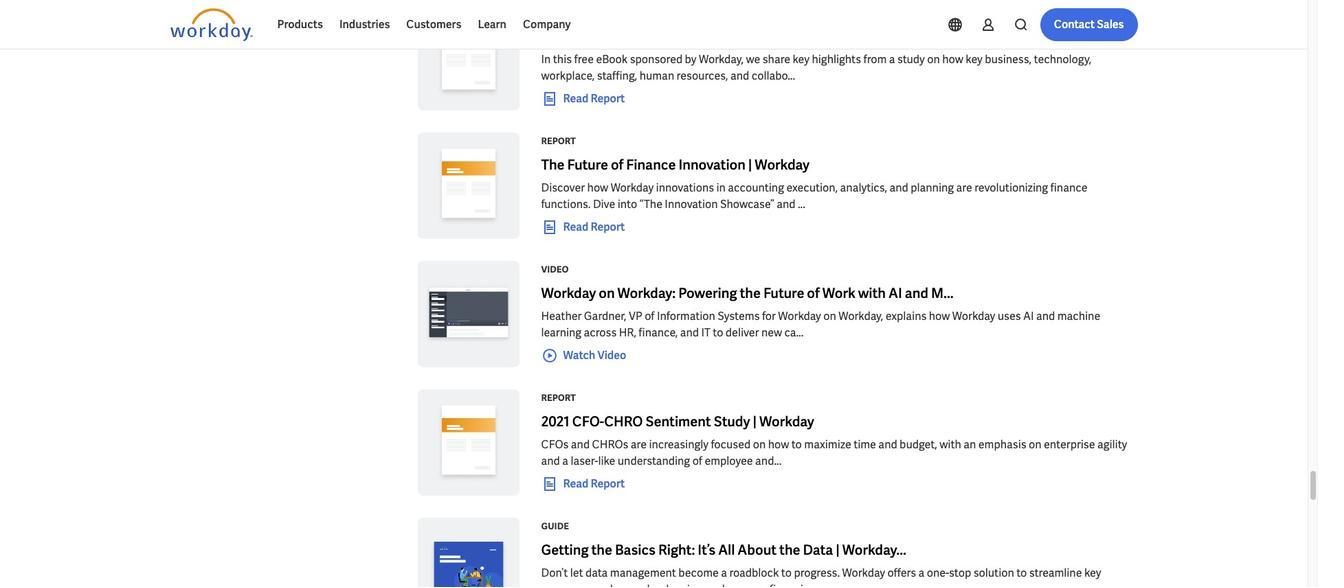 Task type: locate. For each thing, give the bounding box(es) containing it.
to inside 2021 cfo-chro sentiment study | workday cfos and chros are increasingly focused on how to maximize time and budget, with an emphasis on enterprise agility and a laser-like understanding of employee and...
[[792, 438, 802, 452]]

read report link down 'functions.'
[[541, 219, 625, 236]]

key right "share"
[[793, 52, 810, 67]]

0 vertical spatial innovation
[[679, 156, 746, 174]]

0 vertical spatial workday,
[[699, 52, 744, 67]]

in
[[541, 52, 551, 67]]

manage
[[727, 583, 767, 588]]

read report down laser-
[[563, 477, 625, 491]]

the left data
[[779, 542, 800, 560]]

by
[[685, 52, 697, 67]]

to up financi...
[[781, 566, 792, 581]]

key right streamline
[[1085, 566, 1101, 581]]

2 vertical spatial read report link
[[541, 476, 625, 493]]

highlights
[[812, 52, 861, 67]]

1 vertical spatial future
[[567, 156, 608, 174]]

with
[[858, 285, 886, 302], [940, 438, 961, 452]]

0 vertical spatial read
[[563, 91, 589, 106]]

1 horizontal spatial future
[[615, 27, 656, 45]]

read down workplace,
[[563, 91, 589, 106]]

with inside 2021 cfo-chro sentiment study | workday cfos and chros are increasingly focused on how to maximize time and budget, with an emphasis on enterprise agility and a laser-like understanding of employee and...
[[940, 438, 961, 452]]

3 read report link from the top
[[541, 476, 625, 493]]

0 horizontal spatial video
[[541, 264, 569, 276]]

1 vertical spatial read
[[563, 220, 589, 234]]

| right study
[[753, 413, 757, 431]]

and inside getting the basics right: it's all about the data | workday... don't let data management become a roadblock to progress. workday offers a one-stop solution to streamline key processes, reduce redundancies, and manage financi...
[[706, 583, 725, 588]]

| up the we
[[752, 27, 756, 45]]

and inside smb group future of work ebook | workday in this free ebook sponsored by workday, we share key highlights from a study on how key business, technology, workplace, staffing, human resources, and collabo...
[[731, 69, 749, 83]]

1 vertical spatial work
[[823, 285, 856, 302]]

with up explains at the right bottom of the page
[[858, 285, 886, 302]]

2 read report link from the top
[[541, 219, 625, 236]]

video down 'across'
[[598, 348, 626, 363]]

0 horizontal spatial workday,
[[699, 52, 744, 67]]

workday inside smb group future of work ebook | workday in this free ebook sponsored by workday, we share key highlights from a study on how key business, technology, workplace, staffing, human resources, and collabo...
[[759, 27, 814, 45]]

0 vertical spatial video
[[541, 264, 569, 276]]

focused
[[711, 438, 751, 452]]

1 vertical spatial video
[[598, 348, 626, 363]]

read report for cfo-
[[563, 477, 625, 491]]

m...
[[931, 285, 954, 302]]

workday, inside workday on workday: powering the future of work with ai and m... heather gardner, vp of information systems for workday on workday, explains how workday uses ai and machine learning across hr, finance, and it to deliver new ca...
[[839, 309, 883, 324]]

0 horizontal spatial ebook
[[596, 52, 628, 67]]

future inside workday on workday: powering the future of work with ai and m... heather gardner, vp of information systems for workday on workday, explains how workday uses ai and machine learning across hr, finance, and it to deliver new ca...
[[764, 285, 804, 302]]

study
[[898, 52, 925, 67]]

2 horizontal spatial future
[[764, 285, 804, 302]]

read report down the staffing, at the top of page
[[563, 91, 625, 106]]

0 horizontal spatial future
[[567, 156, 608, 174]]

agility
[[1098, 438, 1127, 452]]

revolutionizing
[[975, 181, 1048, 195]]

ai right uses
[[1023, 309, 1034, 324]]

how
[[943, 52, 964, 67], [587, 181, 608, 195], [929, 309, 950, 324], [768, 438, 789, 452]]

ebook
[[710, 27, 750, 45], [596, 52, 628, 67]]

1 horizontal spatial the
[[740, 285, 761, 302]]

work
[[674, 27, 707, 45], [823, 285, 856, 302]]

0 vertical spatial read report link
[[541, 91, 625, 107]]

workday...
[[842, 542, 907, 560]]

guide
[[541, 521, 569, 533]]

1 vertical spatial read report link
[[541, 219, 625, 236]]

0 vertical spatial read report
[[563, 91, 625, 106]]

management
[[610, 566, 676, 581]]

2 horizontal spatial key
[[1085, 566, 1101, 581]]

report up the 2021 at the bottom left of the page
[[541, 392, 576, 404]]

read report link down workplace,
[[541, 91, 625, 107]]

| inside the future of finance innovation | workday discover how workday innovations in accounting execution, analytics, and planning are revolutionizing finance functions. dive into "the innovation showcase" and ...
[[748, 156, 752, 174]]

0 vertical spatial work
[[674, 27, 707, 45]]

| inside getting the basics right: it's all about the data | workday... don't let data management become a roadblock to progress. workday offers a one-stop solution to streamline key processes, reduce redundancies, and manage financi...
[[836, 542, 840, 560]]

are right "planning"
[[956, 181, 972, 195]]

data
[[803, 542, 833, 560]]

learn
[[478, 17, 507, 32]]

workday inside getting the basics right: it's all about the data | workday... don't let data management become a roadblock to progress. workday offers a one-stop solution to streamline key processes, reduce redundancies, and manage financi...
[[842, 566, 885, 581]]

how inside workday on workday: powering the future of work with ai and m... heather gardner, vp of information systems for workday on workday, explains how workday uses ai and machine learning across hr, finance, and it to deliver new ca...
[[929, 309, 950, 324]]

read
[[563, 91, 589, 106], [563, 220, 589, 234], [563, 477, 589, 491]]

2 vertical spatial read
[[563, 477, 589, 491]]

innovation
[[679, 156, 746, 174], [665, 197, 718, 212]]

laser-
[[571, 454, 598, 469]]

contact sales
[[1054, 17, 1124, 32]]

free
[[574, 52, 594, 67]]

future up sponsored
[[615, 27, 656, 45]]

with left an
[[940, 438, 961, 452]]

3 read from the top
[[563, 477, 589, 491]]

key
[[793, 52, 810, 67], [966, 52, 983, 67], [1085, 566, 1101, 581]]

group
[[573, 27, 613, 45]]

and down become
[[706, 583, 725, 588]]

1 horizontal spatial work
[[823, 285, 856, 302]]

future inside the future of finance innovation | workday discover how workday innovations in accounting execution, analytics, and planning are revolutionizing finance functions. dive into "the innovation showcase" and ...
[[567, 156, 608, 174]]

the future of finance innovation | workday discover how workday innovations in accounting execution, analytics, and planning are revolutionizing finance functions. dive into "the innovation showcase" and ...
[[541, 156, 1088, 212]]

1 horizontal spatial are
[[956, 181, 972, 195]]

0 horizontal spatial ai
[[889, 285, 902, 302]]

0 vertical spatial future
[[615, 27, 656, 45]]

work inside workday on workday: powering the future of work with ai and m... heather gardner, vp of information systems for workday on workday, explains how workday uses ai and machine learning across hr, finance, and it to deliver new ca...
[[823, 285, 856, 302]]

ebook up the we
[[710, 27, 750, 45]]

key left business,
[[966, 52, 983, 67]]

and down cfos
[[541, 454, 560, 469]]

smb
[[541, 27, 571, 45]]

contact sales link
[[1040, 8, 1138, 41]]

read down 'functions.'
[[563, 220, 589, 234]]

it
[[701, 326, 711, 340]]

2 read report from the top
[[563, 220, 625, 234]]

read report down the dive
[[563, 220, 625, 234]]

products button
[[269, 8, 331, 41]]

getting
[[541, 542, 589, 560]]

let
[[570, 566, 583, 581]]

on inside smb group future of work ebook | workday in this free ebook sponsored by workday, we share key highlights from a study on how key business, technology, workplace, staffing, human resources, and collabo...
[[927, 52, 940, 67]]

workday on workday: powering the future of work with ai and m... heather gardner, vp of information systems for workday on workday, explains how workday uses ai and machine learning across hr, finance, and it to deliver new ca...
[[541, 285, 1101, 340]]

a left laser-
[[562, 454, 568, 469]]

gardner,
[[584, 309, 627, 324]]

one-
[[927, 566, 949, 581]]

the
[[740, 285, 761, 302], [591, 542, 612, 560], [779, 542, 800, 560]]

the up data
[[591, 542, 612, 560]]

...
[[798, 197, 805, 212]]

1 horizontal spatial ebook
[[710, 27, 750, 45]]

are up understanding
[[631, 438, 647, 452]]

workday down workday...
[[842, 566, 885, 581]]

workday
[[759, 27, 814, 45], [755, 156, 810, 174], [611, 181, 654, 195], [541, 285, 596, 302], [778, 309, 821, 324], [953, 309, 996, 324], [760, 413, 814, 431], [842, 566, 885, 581]]

ebook up the staffing, at the top of page
[[596, 52, 628, 67]]

1 horizontal spatial with
[[940, 438, 961, 452]]

workday up "share"
[[759, 27, 814, 45]]

1 horizontal spatial key
[[966, 52, 983, 67]]

1 vertical spatial workday,
[[839, 309, 883, 324]]

execution,
[[787, 181, 838, 195]]

1 vertical spatial ebook
[[596, 52, 628, 67]]

read report link for cfo-
[[541, 476, 625, 493]]

become
[[679, 566, 719, 581]]

time
[[854, 438, 876, 452]]

video up heather
[[541, 264, 569, 276]]

1 horizontal spatial workday,
[[839, 309, 883, 324]]

innovation up in
[[679, 156, 746, 174]]

on
[[927, 52, 940, 67], [599, 285, 615, 302], [824, 309, 836, 324], [753, 438, 766, 452], [1029, 438, 1042, 452]]

how inside smb group future of work ebook | workday in this free ebook sponsored by workday, we share key highlights from a study on how key business, technology, workplace, staffing, human resources, and collabo...
[[943, 52, 964, 67]]

to left maximize
[[792, 438, 802, 452]]

a down all
[[721, 566, 727, 581]]

workday, up resources,
[[699, 52, 744, 67]]

how up the dive
[[587, 181, 608, 195]]

read report link down laser-
[[541, 476, 625, 493]]

to right 'it'
[[713, 326, 723, 340]]

of inside 2021 cfo-chro sentiment study | workday cfos and chros are increasingly focused on how to maximize time and budget, with an emphasis on enterprise agility and a laser-like understanding of employee and...
[[693, 454, 702, 469]]

getting the basics right: it's all about the data | workday... don't let data management become a roadblock to progress. workday offers a one-stop solution to streamline key processes, reduce redundancies, and manage financi...
[[541, 542, 1101, 588]]

report down the dive
[[591, 220, 625, 234]]

report
[[591, 91, 625, 106], [541, 135, 576, 147], [591, 220, 625, 234], [541, 392, 576, 404], [591, 477, 625, 491]]

1 read report from the top
[[563, 91, 625, 106]]

a right from
[[889, 52, 895, 67]]

| up accounting on the top right of the page
[[748, 156, 752, 174]]

2 read from the top
[[563, 220, 589, 234]]

0 vertical spatial with
[[858, 285, 886, 302]]

and down the we
[[731, 69, 749, 83]]

"the
[[640, 197, 663, 212]]

right:
[[658, 542, 695, 560]]

read report
[[563, 91, 625, 106], [563, 220, 625, 234], [563, 477, 625, 491]]

2 vertical spatial future
[[764, 285, 804, 302]]

and right time
[[879, 438, 897, 452]]

1 vertical spatial read report
[[563, 220, 625, 234]]

a inside 2021 cfo-chro sentiment study | workday cfos and chros are increasingly focused on how to maximize time and budget, with an emphasis on enterprise agility and a laser-like understanding of employee and...
[[562, 454, 568, 469]]

workday,
[[699, 52, 744, 67], [839, 309, 883, 324]]

a inside smb group future of work ebook | workday in this free ebook sponsored by workday, we share key highlights from a study on how key business, technology, workplace, staffing, human resources, and collabo...
[[889, 52, 895, 67]]

0 horizontal spatial work
[[674, 27, 707, 45]]

sponsored
[[630, 52, 683, 67]]

1 vertical spatial are
[[631, 438, 647, 452]]

how down m...
[[929, 309, 950, 324]]

| right data
[[836, 542, 840, 560]]

information
[[657, 309, 715, 324]]

from
[[864, 52, 887, 67]]

are inside the future of finance innovation | workday discover how workday innovations in accounting execution, analytics, and planning are revolutionizing finance functions. dive into "the innovation showcase" and ...
[[956, 181, 972, 195]]

workday up and...
[[760, 413, 814, 431]]

basics
[[615, 542, 656, 560]]

vp
[[629, 309, 643, 324]]

1 vertical spatial with
[[940, 438, 961, 452]]

0 vertical spatial are
[[956, 181, 972, 195]]

1 horizontal spatial video
[[598, 348, 626, 363]]

0 horizontal spatial are
[[631, 438, 647, 452]]

streamline
[[1029, 566, 1082, 581]]

the up systems
[[740, 285, 761, 302]]

new
[[762, 326, 782, 340]]

watch
[[563, 348, 596, 363]]

with inside workday on workday: powering the future of work with ai and m... heather gardner, vp of information systems for workday on workday, explains how workday uses ai and machine learning across hr, finance, and it to deliver new ca...
[[858, 285, 886, 302]]

future up the discover
[[567, 156, 608, 174]]

0 horizontal spatial with
[[858, 285, 886, 302]]

ai up explains at the right bottom of the page
[[889, 285, 902, 302]]

accounting
[[728, 181, 784, 195]]

read report link
[[541, 91, 625, 107], [541, 219, 625, 236], [541, 476, 625, 493]]

chro
[[604, 413, 643, 431]]

workday, left explains at the right bottom of the page
[[839, 309, 883, 324]]

1 horizontal spatial ai
[[1023, 309, 1034, 324]]

workday, inside smb group future of work ebook | workday in this free ebook sponsored by workday, we share key highlights from a study on how key business, technology, workplace, staffing, human resources, and collabo...
[[699, 52, 744, 67]]

future up 'for'
[[764, 285, 804, 302]]

resources,
[[677, 69, 728, 83]]

and left "planning"
[[890, 181, 909, 195]]

finance,
[[639, 326, 678, 340]]

how right study
[[943, 52, 964, 67]]

an
[[964, 438, 976, 452]]

how inside 2021 cfo-chro sentiment study | workday cfos and chros are increasingly focused on how to maximize time and budget, with an emphasis on enterprise agility and a laser-like understanding of employee and...
[[768, 438, 789, 452]]

read for cfo-
[[563, 477, 589, 491]]

to
[[713, 326, 723, 340], [792, 438, 802, 452], [781, 566, 792, 581], [1017, 566, 1027, 581]]

in
[[717, 181, 726, 195]]

on right 'for'
[[824, 309, 836, 324]]

into
[[618, 197, 637, 212]]

on right emphasis
[[1029, 438, 1042, 452]]

0 horizontal spatial key
[[793, 52, 810, 67]]

learning
[[541, 326, 582, 340]]

read down laser-
[[563, 477, 589, 491]]

3 read report from the top
[[563, 477, 625, 491]]

how up and...
[[768, 438, 789, 452]]

innovation down innovations at top
[[665, 197, 718, 212]]

on right study
[[927, 52, 940, 67]]

2 vertical spatial read report
[[563, 477, 625, 491]]

work inside smb group future of work ebook | workday in this free ebook sponsored by workday, we share key highlights from a study on how key business, technology, workplace, staffing, human resources, and collabo...
[[674, 27, 707, 45]]

key inside getting the basics right: it's all about the data | workday... don't let data management become a roadblock to progress. workday offers a one-stop solution to streamline key processes, reduce redundancies, and manage financi...
[[1085, 566, 1101, 581]]

0 vertical spatial ebook
[[710, 27, 750, 45]]

finance
[[626, 156, 676, 174]]

company button
[[515, 8, 579, 41]]

0 vertical spatial ai
[[889, 285, 902, 302]]

a
[[889, 52, 895, 67], [562, 454, 568, 469], [721, 566, 727, 581], [919, 566, 925, 581]]

budget,
[[900, 438, 937, 452]]



Task type: describe. For each thing, give the bounding box(es) containing it.
2021
[[541, 413, 570, 431]]

industries
[[339, 17, 390, 32]]

to right solution
[[1017, 566, 1027, 581]]

about
[[738, 542, 777, 560]]

planning
[[911, 181, 954, 195]]

| inside 2021 cfo-chro sentiment study | workday cfos and chros are increasingly focused on how to maximize time and budget, with an emphasis on enterprise agility and a laser-like understanding of employee and...
[[753, 413, 757, 431]]

innovations
[[656, 181, 714, 195]]

emphasis
[[979, 438, 1027, 452]]

the
[[541, 156, 565, 174]]

and left 'it'
[[680, 326, 699, 340]]

this
[[553, 52, 572, 67]]

workday up accounting on the top right of the page
[[755, 156, 810, 174]]

workday up ca...
[[778, 309, 821, 324]]

industries button
[[331, 8, 398, 41]]

dive
[[593, 197, 615, 212]]

share
[[763, 52, 790, 67]]

workday up into
[[611, 181, 654, 195]]

are inside 2021 cfo-chro sentiment study | workday cfos and chros are increasingly focused on how to maximize time and budget, with an emphasis on enterprise agility and a laser-like understanding of employee and...
[[631, 438, 647, 452]]

sales
[[1097, 17, 1124, 32]]

for
[[762, 309, 776, 324]]

financi...
[[770, 583, 811, 588]]

progress.
[[794, 566, 840, 581]]

2021 cfo-chro sentiment study | workday cfos and chros are increasingly focused on how to maximize time and budget, with an emphasis on enterprise agility and a laser-like understanding of employee and...
[[541, 413, 1127, 469]]

a left the one-
[[919, 566, 925, 581]]

workplace,
[[541, 69, 595, 83]]

2 horizontal spatial the
[[779, 542, 800, 560]]

products
[[277, 17, 323, 32]]

and up explains at the right bottom of the page
[[905, 285, 929, 302]]

don't
[[541, 566, 568, 581]]

report down like
[[591, 477, 625, 491]]

watch video link
[[541, 348, 626, 364]]

uses
[[998, 309, 1021, 324]]

explains
[[886, 309, 927, 324]]

human
[[640, 69, 674, 83]]

workday left uses
[[953, 309, 996, 324]]

across
[[584, 326, 617, 340]]

like
[[598, 454, 615, 469]]

staffing,
[[597, 69, 637, 83]]

showcase"
[[720, 197, 774, 212]]

chros
[[592, 438, 629, 452]]

hr,
[[619, 326, 636, 340]]

0 horizontal spatial the
[[591, 542, 612, 560]]

1 vertical spatial innovation
[[665, 197, 718, 212]]

and...
[[755, 454, 782, 469]]

go to the homepage image
[[170, 8, 253, 41]]

all
[[718, 542, 735, 560]]

read report for future
[[563, 220, 625, 234]]

contact
[[1054, 17, 1095, 32]]

workday up heather
[[541, 285, 596, 302]]

to inside workday on workday: powering the future of work with ai and m... heather gardner, vp of information systems for workday on workday, explains how workday uses ai and machine learning across hr, finance, and it to deliver new ca...
[[713, 326, 723, 340]]

and left ...
[[777, 197, 796, 212]]

smb group future of work ebook | workday in this free ebook sponsored by workday, we share key highlights from a study on how key business, technology, workplace, staffing, human resources, and collabo...
[[541, 27, 1092, 83]]

the inside workday on workday: powering the future of work with ai and m... heather gardner, vp of information systems for workday on workday, explains how workday uses ai and machine learning across hr, finance, and it to deliver new ca...
[[740, 285, 761, 302]]

systems
[[718, 309, 760, 324]]

how inside the future of finance innovation | workday discover how workday innovations in accounting execution, analytics, and planning are revolutionizing finance functions. dive into "the innovation showcase" and ...
[[587, 181, 608, 195]]

and up laser-
[[571, 438, 590, 452]]

powering
[[679, 285, 737, 302]]

and left the machine
[[1037, 309, 1055, 324]]

functions.
[[541, 197, 591, 212]]

on up gardner,
[[599, 285, 615, 302]]

it's
[[698, 542, 716, 560]]

employee
[[705, 454, 753, 469]]

roadblock
[[730, 566, 779, 581]]

cfo-
[[572, 413, 604, 431]]

of inside the future of finance innovation | workday discover how workday innovations in accounting execution, analytics, and planning are revolutionizing finance functions. dive into "the innovation showcase" and ...
[[611, 156, 624, 174]]

stop
[[949, 566, 971, 581]]

study
[[714, 413, 750, 431]]

ca...
[[785, 326, 804, 340]]

processes,
[[541, 583, 594, 588]]

1 read from the top
[[563, 91, 589, 106]]

reduce
[[597, 583, 631, 588]]

we
[[746, 52, 760, 67]]

customers button
[[398, 8, 470, 41]]

1 read report link from the top
[[541, 91, 625, 107]]

finance
[[1051, 181, 1088, 195]]

technology,
[[1034, 52, 1092, 67]]

| inside smb group future of work ebook | workday in this free ebook sponsored by workday, we share key highlights from a study on how key business, technology, workplace, staffing, human resources, and collabo...
[[752, 27, 756, 45]]

solution
[[974, 566, 1014, 581]]

read report link for future
[[541, 219, 625, 236]]

cfos
[[541, 438, 569, 452]]

workday:
[[618, 285, 676, 302]]

understanding
[[618, 454, 690, 469]]

of inside smb group future of work ebook | workday in this free ebook sponsored by workday, we share key highlights from a study on how key business, technology, workplace, staffing, human resources, and collabo...
[[659, 27, 672, 45]]

enterprise
[[1044, 438, 1095, 452]]

read for future
[[563, 220, 589, 234]]

collabo...
[[752, 69, 795, 83]]

machine
[[1058, 309, 1101, 324]]

1 vertical spatial ai
[[1023, 309, 1034, 324]]

report up the at the top left
[[541, 135, 576, 147]]

data
[[586, 566, 608, 581]]

watch video
[[563, 348, 626, 363]]

report down the staffing, at the top of page
[[591, 91, 625, 106]]

increasingly
[[649, 438, 709, 452]]

redundancies,
[[634, 583, 704, 588]]

video inside watch video link
[[598, 348, 626, 363]]

future inside smb group future of work ebook | workday in this free ebook sponsored by workday, we share key highlights from a study on how key business, technology, workplace, staffing, human resources, and collabo...
[[615, 27, 656, 45]]

customers
[[406, 17, 461, 32]]

workday inside 2021 cfo-chro sentiment study | workday cfos and chros are increasingly focused on how to maximize time and budget, with an emphasis on enterprise agility and a laser-like understanding of employee and...
[[760, 413, 814, 431]]

analytics,
[[840, 181, 887, 195]]

business,
[[985, 52, 1032, 67]]

on up and...
[[753, 438, 766, 452]]



Task type: vqa. For each thing, say whether or not it's contained in the screenshot.
the bottommost Work
yes



